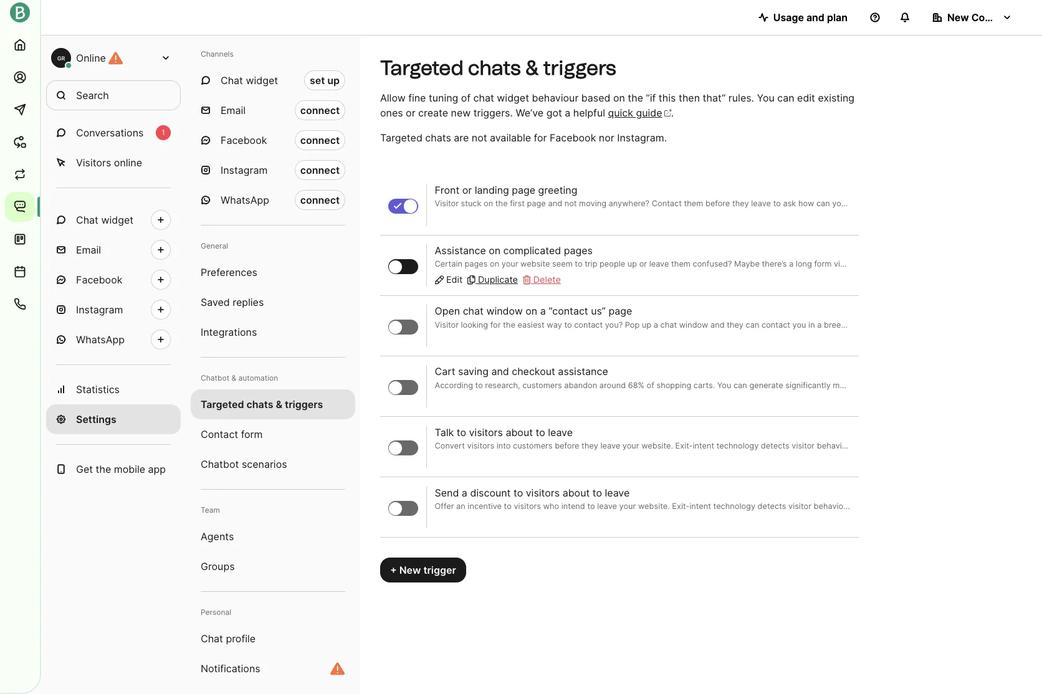 Task type: locate. For each thing, give the bounding box(es) containing it.
1 vertical spatial widget
[[497, 92, 529, 104]]

widget up we've
[[497, 92, 529, 104]]

helpful
[[573, 107, 605, 119]]

2 vertical spatial chat
[[660, 320, 677, 329]]

whatsapp up the general
[[221, 194, 269, 206]]

the right get
[[96, 463, 111, 476]]

visitors
[[76, 156, 111, 169]]

checkout
[[512, 366, 555, 378]]

or inside allow fine tuning of chat widget behaviour based on the "if this then that" rules. you can edit existing ones or create new triggers. we've got a helpful
[[406, 107, 415, 119]]

widget left set
[[246, 74, 278, 87]]

chat widget
[[221, 74, 278, 87], [76, 214, 133, 226]]

1 vertical spatial instagram
[[76, 304, 123, 316]]

0 vertical spatial new
[[947, 11, 969, 24]]

2 contact from the left
[[762, 320, 790, 329]]

team
[[201, 505, 220, 515]]

wait
[[936, 320, 951, 329]]

preferences link
[[191, 257, 355, 287]]

0 vertical spatial targeted
[[380, 56, 463, 80]]

1 horizontal spatial and
[[711, 320, 725, 329]]

3 connect from the top
[[300, 164, 340, 176]]

2 chatbot from the top
[[201, 458, 239, 471]]

or
[[406, 107, 415, 119], [462, 184, 472, 197]]

0 vertical spatial the
[[628, 92, 643, 104]]

for down we've
[[534, 132, 547, 144]]

1 vertical spatial targeted
[[380, 132, 422, 144]]

1 horizontal spatial contact
[[762, 320, 790, 329]]

widget inside 'link'
[[101, 214, 133, 226]]

0 horizontal spatial targeted chats & triggers
[[201, 398, 323, 411]]

chat up looking
[[463, 305, 484, 318]]

connect for whatsapp
[[300, 194, 340, 206]]

search
[[76, 89, 109, 102]]

are
[[454, 132, 469, 144]]

+ new trigger
[[390, 564, 456, 577]]

0 horizontal spatial instagram
[[76, 304, 123, 316]]

the up quick guide
[[628, 92, 643, 104]]

or down fine
[[406, 107, 415, 119]]

chatbot
[[201, 373, 229, 383], [201, 458, 239, 471]]

targeted up contact
[[201, 398, 244, 411]]

groups link
[[191, 552, 355, 582]]

and right saving
[[491, 366, 509, 378]]

0 vertical spatial on
[[613, 92, 625, 104]]

company
[[971, 11, 1017, 24]]

& left "automation"
[[231, 373, 236, 383]]

page
[[512, 184, 535, 197], [609, 305, 632, 318]]

0 horizontal spatial whatsapp
[[76, 333, 125, 346]]

1 horizontal spatial email
[[221, 104, 246, 117]]

2 vertical spatial widget
[[101, 214, 133, 226]]

that"
[[703, 92, 726, 104]]

1 horizontal spatial window
[[679, 320, 708, 329]]

1 vertical spatial chat
[[463, 305, 484, 318]]

breeze,
[[824, 320, 852, 329]]

0 horizontal spatial visitors
[[469, 426, 503, 438]]

1 horizontal spatial instagram
[[221, 164, 268, 176]]

1 vertical spatial page
[[609, 305, 632, 318]]

2 horizontal spatial on
[[613, 92, 625, 104]]

send
[[435, 486, 459, 499]]

& up behaviour on the top right of the page
[[525, 56, 539, 80]]

page inside open chat window on a "contact us" page visitor looking for the easiest way to contact you? pop up a chat window and they can contact you in a breeze, rather than having to wait for an email back. just e
[[609, 305, 632, 318]]

chat right "pop" in the top of the page
[[660, 320, 677, 329]]

visitors right talk
[[469, 426, 503, 438]]

chat down personal
[[201, 633, 223, 645]]

for
[[534, 132, 547, 144], [490, 320, 501, 329], [954, 320, 964, 329]]

chatbot for chatbot & automation
[[201, 373, 229, 383]]

and
[[806, 11, 825, 24], [711, 320, 725, 329], [491, 366, 509, 378]]

0 horizontal spatial &
[[231, 373, 236, 383]]

1 vertical spatial or
[[462, 184, 472, 197]]

about inside 'link'
[[506, 426, 533, 438]]

leave
[[548, 426, 573, 438], [605, 486, 630, 499]]

up
[[327, 74, 340, 87], [642, 320, 651, 329]]

contact
[[574, 320, 603, 329], [762, 320, 790, 329]]

0 horizontal spatial about
[[506, 426, 533, 438]]

page right landing
[[512, 184, 535, 197]]

0 horizontal spatial and
[[491, 366, 509, 378]]

1 vertical spatial chatbot
[[201, 458, 239, 471]]

we've
[[516, 107, 544, 119]]

can right they
[[746, 320, 759, 329]]

window up easiest
[[486, 305, 523, 318]]

0 vertical spatial up
[[327, 74, 340, 87]]

profile
[[226, 633, 256, 645]]

a right got
[[565, 107, 570, 119]]

talk
[[435, 426, 454, 438]]

contact down us"
[[574, 320, 603, 329]]

0 horizontal spatial page
[[512, 184, 535, 197]]

targeted
[[380, 56, 463, 80], [380, 132, 422, 144], [201, 398, 244, 411]]

1 vertical spatial on
[[489, 245, 501, 257]]

0 horizontal spatial contact
[[574, 320, 603, 329]]

on up duplicate
[[489, 245, 501, 257]]

create
[[418, 107, 448, 119]]

1 vertical spatial chat
[[76, 214, 98, 226]]

preferences
[[201, 266, 257, 279]]

contact form
[[201, 428, 263, 441]]

1 vertical spatial and
[[711, 320, 725, 329]]

0 horizontal spatial leave
[[548, 426, 573, 438]]

saved replies link
[[191, 287, 355, 317]]

0 horizontal spatial widget
[[101, 214, 133, 226]]

0 vertical spatial widget
[[246, 74, 278, 87]]

conversations
[[76, 127, 144, 139]]

1 chatbot from the top
[[201, 373, 229, 383]]

1 horizontal spatial visitors
[[526, 486, 560, 499]]

+
[[390, 564, 397, 577]]

1 horizontal spatial on
[[526, 305, 537, 318]]

1 horizontal spatial for
[[534, 132, 547, 144]]

2 horizontal spatial the
[[628, 92, 643, 104]]

1 horizontal spatial whatsapp
[[221, 194, 269, 206]]

whatsapp down instagram link
[[76, 333, 125, 346]]

targeted chats & triggers up of
[[380, 56, 616, 80]]

0 vertical spatial chat
[[221, 74, 243, 87]]

new
[[451, 107, 471, 119]]

chat widget down channels
[[221, 74, 278, 87]]

page up you?
[[609, 305, 632, 318]]

chats up of
[[468, 56, 521, 80]]

facebook
[[550, 132, 596, 144], [221, 134, 267, 146], [76, 274, 122, 286]]

and left they
[[711, 320, 725, 329]]

then
[[679, 92, 700, 104]]

1 contact from the left
[[574, 320, 603, 329]]

connect
[[300, 104, 340, 117], [300, 134, 340, 146], [300, 164, 340, 176], [300, 194, 340, 206]]

1 vertical spatial visitors
[[526, 486, 560, 499]]

or right front
[[462, 184, 472, 197]]

assistance
[[558, 366, 608, 378]]

0 horizontal spatial the
[[96, 463, 111, 476]]

1 horizontal spatial the
[[503, 320, 515, 329]]

0 horizontal spatial on
[[489, 245, 501, 257]]

contact left you
[[762, 320, 790, 329]]

search link
[[46, 80, 181, 110]]

easiest
[[518, 320, 545, 329]]

up right set
[[327, 74, 340, 87]]

1 vertical spatial chats
[[425, 132, 451, 144]]

email down chat widget 'link'
[[76, 244, 101, 256]]

0 vertical spatial targeted chats & triggers
[[380, 56, 616, 80]]

1 horizontal spatial leave
[[605, 486, 630, 499]]

instagram
[[221, 164, 268, 176], [76, 304, 123, 316]]

chat down channels
[[221, 74, 243, 87]]

0 vertical spatial or
[[406, 107, 415, 119]]

1 vertical spatial about
[[563, 486, 590, 499]]

targeted chats & triggers down "automation"
[[201, 398, 323, 411]]

1 horizontal spatial &
[[276, 398, 282, 411]]

1 connect from the top
[[300, 104, 340, 117]]

instagram link
[[46, 295, 181, 325]]

contact
[[201, 428, 238, 441]]

0 vertical spatial chat
[[473, 92, 494, 104]]

4 connect from the top
[[300, 194, 340, 206]]

0 horizontal spatial new
[[399, 564, 421, 577]]

1 vertical spatial can
[[746, 320, 759, 329]]

0 horizontal spatial chats
[[247, 398, 273, 411]]

you
[[757, 92, 775, 104]]

a right the send
[[462, 486, 467, 499]]

not
[[472, 132, 487, 144]]

targeted up fine
[[380, 56, 463, 80]]

1 vertical spatial email
[[76, 244, 101, 256]]

1 horizontal spatial can
[[777, 92, 794, 104]]

send a discount to visitors about to leave link
[[435, 486, 851, 512]]

1 horizontal spatial targeted chats & triggers
[[380, 56, 616, 80]]

0 horizontal spatial email
[[76, 244, 101, 256]]

can right you
[[777, 92, 794, 104]]

on up "quick" at the top right
[[613, 92, 625, 104]]

2 horizontal spatial facebook
[[550, 132, 596, 144]]

edit
[[797, 92, 815, 104]]

can inside open chat window on a "contact us" page visitor looking for the easiest way to contact you? pop up a chat window and they can contact you in a breeze, rather than having to wait for an email back. just e
[[746, 320, 759, 329]]

2 horizontal spatial chats
[[468, 56, 521, 80]]

2 horizontal spatial and
[[806, 11, 825, 24]]

&
[[525, 56, 539, 80], [231, 373, 236, 383], [276, 398, 282, 411]]

in
[[808, 320, 815, 329]]

0 vertical spatial leave
[[548, 426, 573, 438]]

groups
[[201, 560, 235, 573]]

email
[[221, 104, 246, 117], [76, 244, 101, 256]]

chat widget up "email" link
[[76, 214, 133, 226]]

0 vertical spatial about
[[506, 426, 533, 438]]

instagram.
[[617, 132, 667, 144]]

widget inside allow fine tuning of chat widget behaviour based on the "if this then that" rules. you can edit existing ones or create new triggers. we've got a helpful
[[497, 92, 529, 104]]

chat up "email" link
[[76, 214, 98, 226]]

1
[[162, 128, 165, 137]]

0 vertical spatial email
[[221, 104, 246, 117]]

targeted down ones
[[380, 132, 422, 144]]

on up easiest
[[526, 305, 537, 318]]

1 horizontal spatial page
[[609, 305, 632, 318]]

2 horizontal spatial widget
[[497, 92, 529, 104]]

targeted chats & triggers
[[380, 56, 616, 80], [201, 398, 323, 411]]

0 vertical spatial and
[[806, 11, 825, 24]]

online
[[114, 156, 142, 169]]

0 vertical spatial window
[[486, 305, 523, 318]]

usage
[[773, 11, 804, 24]]

1 horizontal spatial facebook
[[221, 134, 267, 146]]

1 vertical spatial leave
[[605, 486, 630, 499]]

email down channels
[[221, 104, 246, 117]]

1 horizontal spatial or
[[462, 184, 472, 197]]

get
[[76, 463, 93, 476]]

the left easiest
[[503, 320, 515, 329]]

up right "pop" in the top of the page
[[642, 320, 651, 329]]

on
[[613, 92, 625, 104], [489, 245, 501, 257], [526, 305, 537, 318]]

0 vertical spatial &
[[525, 56, 539, 80]]

1 vertical spatial &
[[231, 373, 236, 383]]

2 connect from the top
[[300, 134, 340, 146]]

visitors right discount
[[526, 486, 560, 499]]

new right +
[[399, 564, 421, 577]]

1 vertical spatial up
[[642, 320, 651, 329]]

0 vertical spatial can
[[777, 92, 794, 104]]

triggers up contact form link
[[285, 398, 323, 411]]

visitors
[[469, 426, 503, 438], [526, 486, 560, 499]]

a up easiest
[[540, 305, 546, 318]]

assistance on complicated pages
[[435, 245, 593, 257]]

0 vertical spatial chatbot
[[201, 373, 229, 383]]

chats left are
[[425, 132, 451, 144]]

1 vertical spatial the
[[503, 320, 515, 329]]

window
[[486, 305, 523, 318], [679, 320, 708, 329]]

chats down "automation"
[[247, 398, 273, 411]]

1 vertical spatial triggers
[[285, 398, 323, 411]]

for left an
[[954, 320, 964, 329]]

us"
[[591, 305, 606, 318]]

chatbot left "automation"
[[201, 373, 229, 383]]

and left plan
[[806, 11, 825, 24]]

for right looking
[[490, 320, 501, 329]]

a right "pop" in the top of the page
[[654, 320, 658, 329]]

saving
[[458, 366, 489, 378]]

triggers up based
[[543, 56, 616, 80]]

1 vertical spatial targeted chats & triggers
[[201, 398, 323, 411]]

the
[[628, 92, 643, 104], [503, 320, 515, 329], [96, 463, 111, 476]]

front
[[435, 184, 460, 197]]

1 horizontal spatial up
[[642, 320, 651, 329]]

chat widget link
[[46, 205, 181, 235]]

& up contact form link
[[276, 398, 282, 411]]

window left they
[[679, 320, 708, 329]]

0 horizontal spatial or
[[406, 107, 415, 119]]

chatbot down contact
[[201, 458, 239, 471]]

visitors inside send a discount to visitors about to leave link
[[526, 486, 560, 499]]

duplicate
[[478, 275, 518, 285]]

0 horizontal spatial can
[[746, 320, 759, 329]]

new left company
[[947, 11, 969, 24]]

triggers
[[543, 56, 616, 80], [285, 398, 323, 411]]

plan
[[827, 11, 848, 24]]

chat up the 'triggers.'
[[473, 92, 494, 104]]

send a discount to visitors about to leave
[[435, 486, 630, 499]]

existing
[[818, 92, 855, 104]]

widget up "email" link
[[101, 214, 133, 226]]

2 vertical spatial &
[[276, 398, 282, 411]]

pop
[[625, 320, 640, 329]]

0 vertical spatial triggers
[[543, 56, 616, 80]]

than
[[879, 320, 896, 329]]

0 horizontal spatial chat widget
[[76, 214, 133, 226]]

saved
[[201, 296, 230, 309]]



Task type: describe. For each thing, give the bounding box(es) containing it.
discount
[[470, 486, 511, 499]]

behaviour
[[532, 92, 579, 104]]

email
[[978, 320, 998, 329]]

visitor
[[435, 320, 459, 329]]

a inside send a discount to visitors about to leave link
[[462, 486, 467, 499]]

cart saving and checkout assistance link
[[435, 366, 851, 391]]

leave inside 'link'
[[548, 426, 573, 438]]

rather
[[854, 320, 877, 329]]

connect for email
[[300, 104, 340, 117]]

get the mobile app
[[76, 463, 166, 476]]

assistance on complicated pages link
[[435, 245, 851, 270]]

visitors online link
[[46, 148, 181, 178]]

a inside allow fine tuning of chat widget behaviour based on the "if this then that" rules. you can edit existing ones or create new triggers. we've got a helpful
[[565, 107, 570, 119]]

chatbot & automation
[[201, 373, 278, 383]]

connect for instagram
[[300, 164, 340, 176]]

got
[[546, 107, 562, 119]]

talk to visitors about to leave link
[[435, 426, 851, 452]]

saved replies
[[201, 296, 264, 309]]

landing
[[475, 184, 509, 197]]

.
[[671, 107, 674, 119]]

channels
[[201, 49, 234, 59]]

facebook link
[[46, 265, 181, 295]]

settings
[[76, 413, 116, 426]]

based
[[581, 92, 610, 104]]

visitors inside "talk to visitors about to leave" 'link'
[[469, 426, 503, 438]]

2 vertical spatial chats
[[247, 398, 273, 411]]

chat profile link
[[191, 624, 355, 654]]

back.
[[1000, 320, 1020, 329]]

of
[[461, 92, 471, 104]]

2 vertical spatial chat
[[201, 633, 223, 645]]

greeting
[[538, 184, 577, 197]]

agents
[[201, 530, 234, 543]]

way
[[547, 320, 562, 329]]

integrations link
[[191, 317, 355, 347]]

quick
[[608, 107, 633, 119]]

open
[[435, 305, 460, 318]]

on inside open chat window on a "contact us" page visitor looking for the easiest way to contact you? pop up a chat window and they can contact you in a breeze, rather than having to wait for an email back. just e
[[526, 305, 537, 318]]

nor
[[599, 132, 614, 144]]

triggers.
[[474, 107, 513, 119]]

general
[[201, 241, 228, 251]]

quick guide
[[608, 107, 662, 119]]

this
[[659, 92, 676, 104]]

up inside open chat window on a "contact us" page visitor looking for the easiest way to contact you? pop up a chat window and they can contact you in a breeze, rather than having to wait for an email back. just e
[[642, 320, 651, 329]]

open chat window on a "contact us" page visitor looking for the easiest way to contact you? pop up a chat window and they can contact you in a breeze, rather than having to wait for an email back. just e
[[435, 305, 1042, 329]]

new company button
[[922, 5, 1022, 30]]

usage and plan
[[773, 11, 848, 24]]

just
[[1022, 320, 1038, 329]]

and inside button
[[806, 11, 825, 24]]

front or landing page greeting
[[435, 184, 577, 197]]

allow
[[380, 92, 406, 104]]

pages
[[564, 245, 593, 257]]

0 horizontal spatial triggers
[[285, 398, 323, 411]]

online
[[76, 52, 106, 64]]

a right in
[[817, 320, 822, 329]]

set
[[310, 74, 325, 87]]

agents link
[[191, 522, 355, 552]]

looking
[[461, 320, 488, 329]]

chatbot scenarios
[[201, 458, 287, 471]]

get the mobile app link
[[46, 454, 181, 484]]

guide
[[636, 107, 662, 119]]

the inside allow fine tuning of chat widget behaviour based on the "if this then that" rules. you can edit existing ones or create new triggers. we've got a helpful
[[628, 92, 643, 104]]

1 horizontal spatial triggers
[[543, 56, 616, 80]]

0 vertical spatial instagram
[[221, 164, 268, 176]]

new company
[[947, 11, 1017, 24]]

fine
[[408, 92, 426, 104]]

email link
[[46, 235, 181, 265]]

can inside allow fine tuning of chat widget behaviour based on the "if this then that" rules. you can edit existing ones or create new triggers. we've got a helpful
[[777, 92, 794, 104]]

0 horizontal spatial window
[[486, 305, 523, 318]]

cart
[[435, 366, 455, 378]]

mobile
[[114, 463, 145, 476]]

"if
[[646, 92, 656, 104]]

automation
[[238, 373, 278, 383]]

2 vertical spatial targeted
[[201, 398, 244, 411]]

0 vertical spatial whatsapp
[[221, 194, 269, 206]]

chat inside 'link'
[[76, 214, 98, 226]]

replies
[[233, 296, 264, 309]]

instagram inside instagram link
[[76, 304, 123, 316]]

you?
[[605, 320, 623, 329]]

0 horizontal spatial up
[[327, 74, 340, 87]]

set up
[[310, 74, 340, 87]]

you
[[793, 320, 806, 329]]

targeted chats are not available for facebook nor instagram.
[[380, 132, 667, 144]]

connect for facebook
[[300, 134, 340, 146]]

the inside open chat window on a "contact us" page visitor looking for the easiest way to contact you? pop up a chat window and they can contact you in a breeze, rather than having to wait for an email back. just e
[[503, 320, 515, 329]]

and inside open chat window on a "contact us" page visitor looking for the easiest way to contact you? pop up a chat window and they can contact you in a breeze, rather than having to wait for an email back. just e
[[711, 320, 725, 329]]

an
[[966, 320, 975, 329]]

0 vertical spatial page
[[512, 184, 535, 197]]

edit
[[446, 275, 463, 285]]

chatbot scenarios link
[[191, 449, 355, 479]]

notifications link
[[191, 654, 355, 684]]

new inside button
[[947, 11, 969, 24]]

1 vertical spatial new
[[399, 564, 421, 577]]

0 horizontal spatial for
[[490, 320, 501, 329]]

chat inside allow fine tuning of chat widget behaviour based on the "if this then that" rules. you can edit existing ones or create new triggers. we've got a helpful
[[473, 92, 494, 104]]

chat profile
[[201, 633, 256, 645]]

on inside allow fine tuning of chat widget behaviour based on the "if this then that" rules. you can edit existing ones or create new triggers. we've got a helpful
[[613, 92, 625, 104]]

duplicate button
[[468, 273, 518, 287]]

1 horizontal spatial about
[[563, 486, 590, 499]]

chat widget inside 'link'
[[76, 214, 133, 226]]

2 vertical spatial and
[[491, 366, 509, 378]]

2 vertical spatial the
[[96, 463, 111, 476]]

available
[[490, 132, 531, 144]]

front or landing page greeting link
[[435, 184, 851, 210]]

2 horizontal spatial for
[[954, 320, 964, 329]]

notifications
[[201, 663, 260, 675]]

allow fine tuning of chat widget behaviour based on the "if this then that" rules. you can edit existing ones or create new triggers. we've got a helpful
[[380, 92, 855, 119]]

scenarios
[[242, 458, 287, 471]]

trigger
[[423, 564, 456, 577]]

0 horizontal spatial facebook
[[76, 274, 122, 286]]

settings link
[[46, 405, 181, 434]]

0 vertical spatial chat widget
[[221, 74, 278, 87]]

ones
[[380, 107, 403, 119]]

chatbot for chatbot scenarios
[[201, 458, 239, 471]]

1 vertical spatial whatsapp
[[76, 333, 125, 346]]

app
[[148, 463, 166, 476]]

cart saving and checkout assistance
[[435, 366, 608, 378]]

e
[[1041, 320, 1042, 329]]

0 vertical spatial chats
[[468, 56, 521, 80]]



Task type: vqa. For each thing, say whether or not it's contained in the screenshot.
Receive on the left top
no



